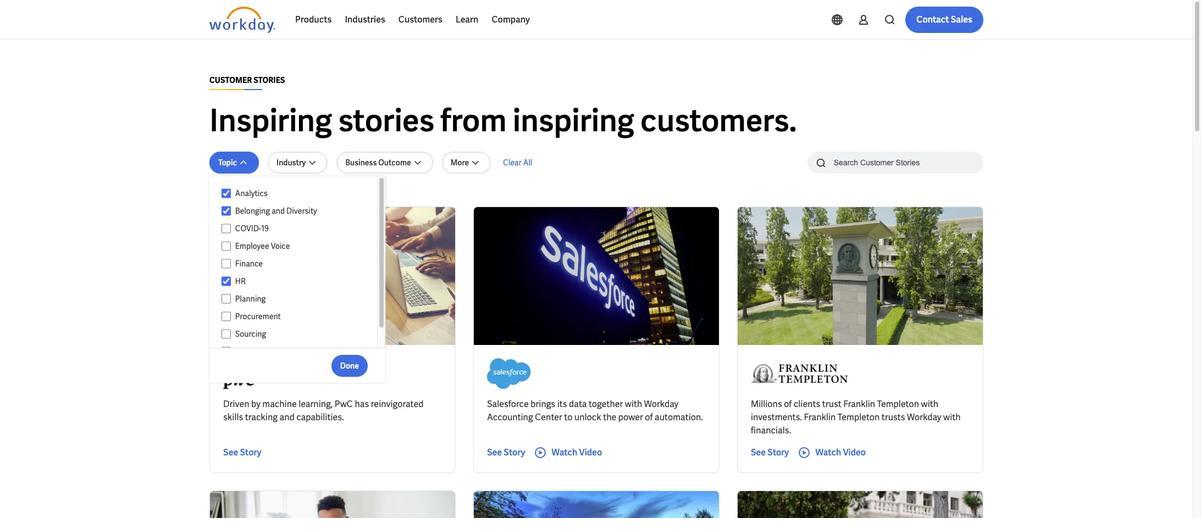 Task type: vqa. For each thing, say whether or not it's contained in the screenshot.
third the See Story from right
yes



Task type: describe. For each thing, give the bounding box(es) containing it.
hr
[[235, 277, 246, 286]]

company
[[492, 14, 530, 25]]

410
[[209, 189, 221, 198]]

covid-19
[[235, 224, 269, 234]]

customer
[[209, 75, 252, 85]]

industries button
[[338, 7, 392, 33]]

stories
[[338, 101, 434, 141]]

watch video link for center
[[534, 446, 602, 460]]

customers
[[399, 14, 443, 25]]

covid-19 link
[[231, 222, 367, 235]]

see story for salesforce brings its data together with workday accounting center to unlock the power of automation.
[[487, 447, 525, 459]]

business outcome
[[345, 158, 411, 168]]

results
[[223, 189, 249, 198]]

employee
[[235, 241, 269, 251]]

financials.
[[751, 425, 791, 437]]

hr link
[[231, 275, 367, 288]]

clear all
[[503, 158, 532, 168]]

see for salesforce brings its data together with workday accounting center to unlock the power of automation.
[[487, 447, 502, 459]]

sourcing link
[[231, 328, 367, 341]]

center
[[535, 412, 562, 423]]

technology link
[[231, 345, 367, 359]]

sales
[[951, 14, 973, 25]]

automation.
[[655, 412, 703, 423]]

1 see story from the left
[[223, 447, 261, 459]]

to
[[564, 412, 573, 423]]

watch for franklin
[[816, 447, 841, 459]]

contact sales link
[[906, 7, 984, 33]]

topic
[[218, 158, 237, 168]]

all
[[523, 158, 532, 168]]

clients
[[794, 399, 821, 410]]

customers button
[[392, 7, 449, 33]]

1 vertical spatial franklin
[[804, 412, 836, 423]]

0 vertical spatial templeton
[[877, 399, 919, 410]]

more
[[451, 158, 469, 168]]

products
[[295, 14, 332, 25]]

done
[[340, 361, 359, 371]]

from
[[441, 101, 507, 141]]

stories
[[254, 75, 285, 85]]

1 see story link from the left
[[223, 446, 261, 460]]

contact
[[917, 14, 949, 25]]

employee voice link
[[231, 240, 367, 253]]

done button
[[331, 355, 368, 377]]

driven
[[223, 399, 249, 410]]

tracking
[[245, 412, 278, 423]]

unlock
[[575, 412, 601, 423]]

planning link
[[231, 293, 367, 306]]

covid-
[[235, 224, 261, 234]]

learn button
[[449, 7, 485, 33]]

clear all button
[[500, 152, 536, 174]]

skills
[[223, 412, 243, 423]]

topic button
[[209, 152, 259, 174]]

voice
[[271, 241, 290, 251]]

by
[[251, 399, 261, 410]]

capabilities.
[[296, 412, 344, 423]]

brings
[[531, 399, 555, 410]]

410 results
[[209, 189, 249, 198]]

inspiring stories from inspiring customers.
[[209, 101, 797, 141]]

pwc
[[335, 399, 353, 410]]

see story for millions of clients trust franklin templeton with investments. franklin templeton trusts workday with financials.
[[751, 447, 789, 459]]

procurement
[[235, 312, 281, 322]]

watch video for templeton
[[816, 447, 866, 459]]

see story link for salesforce brings its data together with workday accounting center to unlock the power of automation.
[[487, 446, 525, 460]]

outcome
[[378, 158, 411, 168]]

see story link for millions of clients trust franklin templeton with investments. franklin templeton trusts workday with financials.
[[751, 446, 789, 460]]

0 vertical spatial franklin
[[844, 399, 875, 410]]

workday inside 'millions of clients trust franklin templeton with investments. franklin templeton trusts workday with financials.'
[[907, 412, 942, 423]]

together
[[589, 399, 623, 410]]

planning
[[235, 294, 266, 304]]

industries
[[345, 14, 385, 25]]

of inside salesforce brings its data together with workday accounting center to unlock the power of automation.
[[645, 412, 653, 423]]

1 vertical spatial templeton
[[838, 412, 880, 423]]

contact sales
[[917, 14, 973, 25]]

machine
[[262, 399, 297, 410]]



Task type: locate. For each thing, give the bounding box(es) containing it.
learning,
[[299, 399, 333, 410]]

story down tracking
[[240, 447, 261, 459]]

watch video link for franklin
[[798, 446, 866, 460]]

0 horizontal spatial of
[[645, 412, 653, 423]]

workday up automation.
[[644, 399, 679, 410]]

of up investments.
[[784, 399, 792, 410]]

watch video down 'millions of clients trust franklin templeton with investments. franklin templeton trusts workday with financials.' in the bottom of the page
[[816, 447, 866, 459]]

0 horizontal spatial see
[[223, 447, 238, 459]]

watch down 'millions of clients trust franklin templeton with investments. franklin templeton trusts workday with financials.' in the bottom of the page
[[816, 447, 841, 459]]

None checkbox
[[222, 189, 231, 198], [222, 206, 231, 216], [222, 241, 231, 251], [222, 259, 231, 269], [222, 277, 231, 286], [222, 312, 231, 322], [222, 329, 231, 339], [222, 189, 231, 198], [222, 206, 231, 216], [222, 241, 231, 251], [222, 259, 231, 269], [222, 277, 231, 286], [222, 312, 231, 322], [222, 329, 231, 339]]

see
[[223, 447, 238, 459], [487, 447, 502, 459], [751, 447, 766, 459]]

video for to
[[579, 447, 602, 459]]

1 horizontal spatial workday
[[907, 412, 942, 423]]

2 watch video from the left
[[816, 447, 866, 459]]

of right "power" on the right bottom of page
[[645, 412, 653, 423]]

customer stories
[[209, 75, 285, 85]]

power
[[618, 412, 643, 423]]

watch video down to
[[552, 447, 602, 459]]

1 horizontal spatial with
[[921, 399, 939, 410]]

millions
[[751, 399, 782, 410]]

0 horizontal spatial franklin
[[804, 412, 836, 423]]

workday inside salesforce brings its data together with workday accounting center to unlock the power of automation.
[[644, 399, 679, 410]]

more button
[[442, 152, 491, 174]]

2 see from the left
[[487, 447, 502, 459]]

reinvigorated
[[371, 399, 424, 410]]

1 horizontal spatial see
[[487, 447, 502, 459]]

industry
[[277, 158, 306, 168]]

templeton up trusts
[[877, 399, 919, 410]]

1 horizontal spatial watch
[[816, 447, 841, 459]]

3 see story link from the left
[[751, 446, 789, 460]]

2 horizontal spatial see story link
[[751, 446, 789, 460]]

of inside 'millions of clients trust franklin templeton with investments. franklin templeton trusts workday with financials.'
[[784, 399, 792, 410]]

2 horizontal spatial story
[[768, 447, 789, 459]]

story for millions of clients trust franklin templeton with investments. franklin templeton trusts workday with financials.
[[768, 447, 789, 459]]

watch for center
[[552, 447, 578, 459]]

and left the diversity
[[272, 206, 285, 216]]

see down financials.
[[751, 447, 766, 459]]

1 horizontal spatial watch video
[[816, 447, 866, 459]]

technology
[[235, 347, 275, 357]]

video
[[579, 447, 602, 459], [843, 447, 866, 459]]

belonging and diversity link
[[231, 205, 367, 218]]

2 watch video link from the left
[[798, 446, 866, 460]]

workday right trusts
[[907, 412, 942, 423]]

0 vertical spatial of
[[784, 399, 792, 410]]

1 vertical spatial and
[[280, 412, 295, 423]]

see story down skills
[[223, 447, 261, 459]]

accounting
[[487, 412, 533, 423]]

templeton
[[877, 399, 919, 410], [838, 412, 880, 423]]

millions of clients trust franklin templeton with investments. franklin templeton trusts workday with financials.
[[751, 399, 961, 437]]

see story link down skills
[[223, 446, 261, 460]]

templeton down trust
[[838, 412, 880, 423]]

and
[[272, 206, 285, 216], [280, 412, 295, 423]]

story for salesforce brings its data together with workday accounting center to unlock the power of automation.
[[504, 447, 525, 459]]

1 horizontal spatial of
[[784, 399, 792, 410]]

workday
[[644, 399, 679, 410], [907, 412, 942, 423]]

of
[[784, 399, 792, 410], [645, 412, 653, 423]]

inspiring
[[513, 101, 634, 141]]

trust
[[822, 399, 842, 410]]

its
[[557, 399, 567, 410]]

1 horizontal spatial see story link
[[487, 446, 525, 460]]

salesforce
[[487, 399, 529, 410]]

finance link
[[231, 257, 367, 271]]

analytics
[[235, 189, 268, 198]]

trusts
[[882, 412, 905, 423]]

watch video link
[[534, 446, 602, 460], [798, 446, 866, 460]]

the
[[603, 412, 617, 423]]

1 horizontal spatial story
[[504, 447, 525, 459]]

go to the homepage image
[[209, 7, 275, 33]]

0 vertical spatial and
[[272, 206, 285, 216]]

learn
[[456, 14, 479, 25]]

1 horizontal spatial watch video link
[[798, 446, 866, 460]]

products button
[[289, 7, 338, 33]]

and inside driven by machine learning, pwc has reinvigorated skills tracking and capabilities.
[[280, 412, 295, 423]]

video down unlock
[[579, 447, 602, 459]]

1 watch from the left
[[552, 447, 578, 459]]

2 video from the left
[[843, 447, 866, 459]]

franklin templeton companies, llc image
[[751, 358, 848, 389]]

see story link down financials.
[[751, 446, 789, 460]]

1 see from the left
[[223, 447, 238, 459]]

1 horizontal spatial see story
[[487, 447, 525, 459]]

story down accounting
[[504, 447, 525, 459]]

see story link
[[223, 446, 261, 460], [487, 446, 525, 460], [751, 446, 789, 460]]

2 watch from the left
[[816, 447, 841, 459]]

None checkbox
[[222, 224, 231, 234], [222, 294, 231, 304], [222, 347, 231, 357], [222, 224, 231, 234], [222, 294, 231, 304], [222, 347, 231, 357]]

0 horizontal spatial watch video
[[552, 447, 602, 459]]

watch video for to
[[552, 447, 602, 459]]

pricewaterhousecoopers global licensing services corporation (pwc) image
[[223, 358, 264, 389]]

2 see story link from the left
[[487, 446, 525, 460]]

0 horizontal spatial see story link
[[223, 446, 261, 460]]

0 horizontal spatial watch
[[552, 447, 578, 459]]

2 horizontal spatial see
[[751, 447, 766, 459]]

story down financials.
[[768, 447, 789, 459]]

2 horizontal spatial see story
[[751, 447, 789, 459]]

1 story from the left
[[240, 447, 261, 459]]

1 vertical spatial workday
[[907, 412, 942, 423]]

see story down accounting
[[487, 447, 525, 459]]

clear
[[503, 158, 522, 168]]

salesforce.com image
[[487, 358, 531, 389]]

see down accounting
[[487, 447, 502, 459]]

employee voice
[[235, 241, 290, 251]]

0 vertical spatial workday
[[644, 399, 679, 410]]

watch
[[552, 447, 578, 459], [816, 447, 841, 459]]

0 horizontal spatial see story
[[223, 447, 261, 459]]

procurement link
[[231, 310, 367, 323]]

business
[[345, 158, 377, 168]]

watch video link down 'millions of clients trust franklin templeton with investments. franklin templeton trusts workday with financials.' in the bottom of the page
[[798, 446, 866, 460]]

finance
[[235, 259, 263, 269]]

belonging and diversity
[[235, 206, 317, 216]]

video down 'millions of clients trust franklin templeton with investments. franklin templeton trusts workday with financials.' in the bottom of the page
[[843, 447, 866, 459]]

3 see from the left
[[751, 447, 766, 459]]

1 horizontal spatial franklin
[[844, 399, 875, 410]]

and down the machine
[[280, 412, 295, 423]]

3 see story from the left
[[751, 447, 789, 459]]

belonging
[[235, 206, 270, 216]]

0 horizontal spatial watch video link
[[534, 446, 602, 460]]

see story down financials.
[[751, 447, 789, 459]]

with
[[625, 399, 642, 410], [921, 399, 939, 410], [944, 412, 961, 423]]

19
[[261, 224, 269, 234]]

data
[[569, 399, 587, 410]]

0 horizontal spatial with
[[625, 399, 642, 410]]

investments.
[[751, 412, 802, 423]]

industry button
[[268, 152, 328, 174]]

franklin right trust
[[844, 399, 875, 410]]

company button
[[485, 7, 537, 33]]

watch video link down to
[[534, 446, 602, 460]]

video for templeton
[[843, 447, 866, 459]]

3 story from the left
[[768, 447, 789, 459]]

see story link down accounting
[[487, 446, 525, 460]]

diversity
[[287, 206, 317, 216]]

franklin down trust
[[804, 412, 836, 423]]

1 watch video link from the left
[[534, 446, 602, 460]]

see for millions of clients trust franklin templeton with investments. franklin templeton trusts workday with financials.
[[751, 447, 766, 459]]

0 horizontal spatial workday
[[644, 399, 679, 410]]

driven by machine learning, pwc has reinvigorated skills tracking and capabilities.
[[223, 399, 424, 423]]

analytics link
[[231, 187, 367, 200]]

1 horizontal spatial video
[[843, 447, 866, 459]]

business outcome button
[[337, 152, 433, 174]]

watch video
[[552, 447, 602, 459], [816, 447, 866, 459]]

sourcing
[[235, 329, 266, 339]]

2 see story from the left
[[487, 447, 525, 459]]

story
[[240, 447, 261, 459], [504, 447, 525, 459], [768, 447, 789, 459]]

0 horizontal spatial video
[[579, 447, 602, 459]]

with inside salesforce brings its data together with workday accounting center to unlock the power of automation.
[[625, 399, 642, 410]]

2 horizontal spatial with
[[944, 412, 961, 423]]

see story
[[223, 447, 261, 459], [487, 447, 525, 459], [751, 447, 789, 459]]

watch down to
[[552, 447, 578, 459]]

has
[[355, 399, 369, 410]]

customers.
[[641, 101, 797, 141]]

see down skills
[[223, 447, 238, 459]]

franklin
[[844, 399, 875, 410], [804, 412, 836, 423]]

Search Customer Stories text field
[[827, 153, 962, 172]]

salesforce brings its data together with workday accounting center to unlock the power of automation.
[[487, 399, 703, 423]]

2 story from the left
[[504, 447, 525, 459]]

1 video from the left
[[579, 447, 602, 459]]

1 vertical spatial of
[[645, 412, 653, 423]]

1 watch video from the left
[[552, 447, 602, 459]]

inspiring
[[209, 101, 332, 141]]

0 horizontal spatial story
[[240, 447, 261, 459]]



